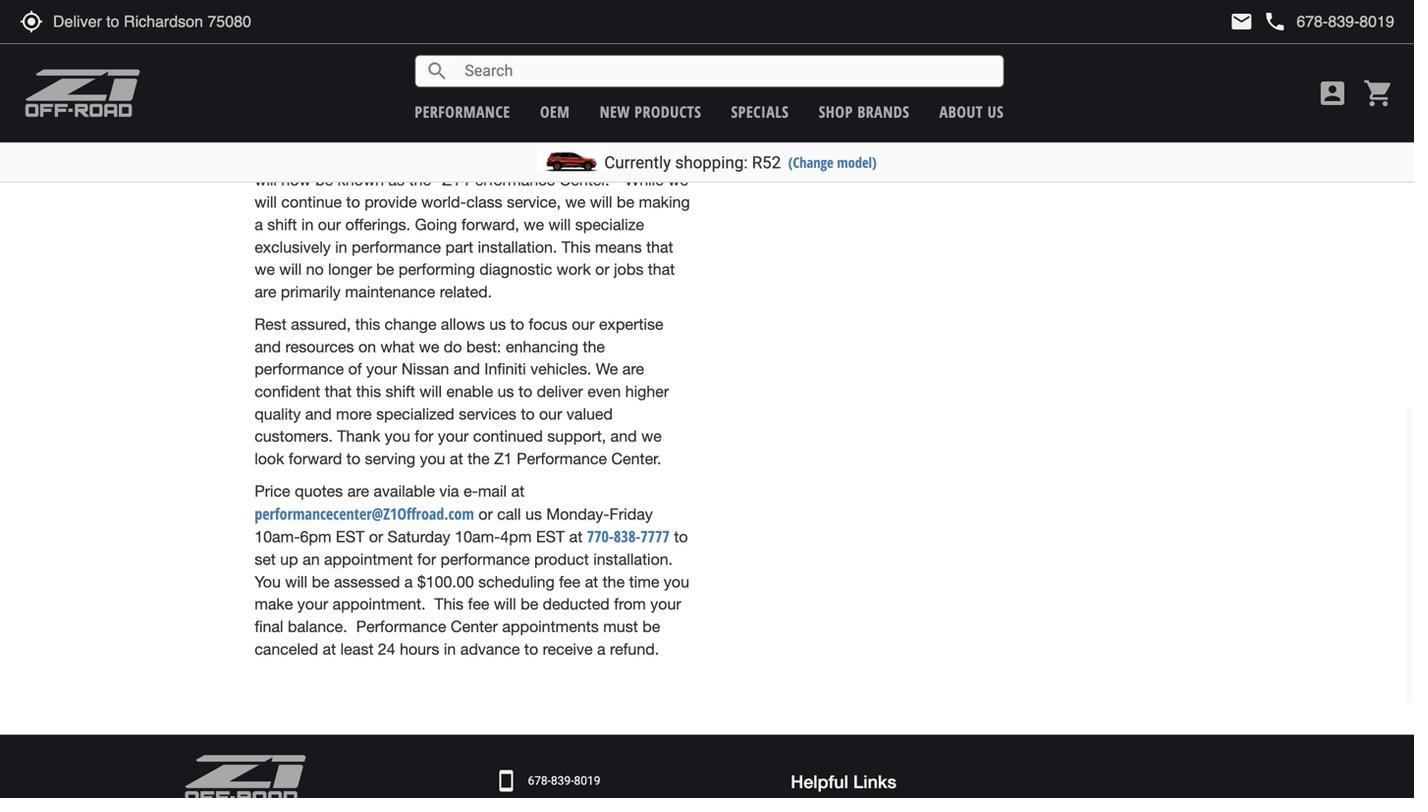Task type: vqa. For each thing, say whether or not it's contained in the screenshot.
839-
yes



Task type: describe. For each thing, give the bounding box(es) containing it.
for inside to set up an appointment for performance product installation. you will be assessed a $100.00 scheduling fee at the time you make your appointment.  this fee will be deducted from your final balance.  performance center appointments must be canceled at least 24 hours in advance to receive a refund.
[[417, 550, 436, 569]]

z1 company logo image
[[184, 755, 307, 798]]

"z1
[[436, 171, 461, 189]]

quotes
[[295, 482, 343, 500]]

to set up an appointment for performance product installation. you will be assessed a $100.00 scheduling fee at the time you make your appointment.  this fee will be deducted from your final balance.  performance center appointments must be canceled at least 24 hours in advance to receive a refund.
[[255, 528, 689, 658]]

are inside the price quotes are available via e-mail at performancecenter@z1offroad.com
[[347, 482, 369, 500]]

1 vertical spatial in
[[335, 238, 347, 256]]

mail link
[[1230, 10, 1254, 33]]

specialize
[[575, 216, 644, 234]]

look
[[255, 450, 284, 468]]

shift inside therefore, we are excited to announce that our service center will now be known as the "z1 performance center."  while we will continue to provide world-class service, we will be making a shift in our offerings. going forward, we will specialize exclusively in performance part installation. this means that we will no longer be performing diagnostic work or jobs that are primarily maintenance related.
[[267, 216, 297, 234]]

excited
[[381, 148, 432, 166]]

service
[[587, 148, 637, 166]]

specialized
[[376, 405, 455, 423]]

deducted
[[543, 595, 610, 613]]

mail phone
[[1230, 10, 1287, 33]]

our left service
[[560, 148, 583, 166]]

performance link
[[415, 101, 510, 122]]

this inside to set up an appointment for performance product installation. you will be assessed a $100.00 scheduling fee at the time you make your appointment.  this fee will be deducted from your final balance.  performance center appointments must be canceled at least 24 hours in advance to receive a refund.
[[434, 595, 464, 613]]

$100.00
[[417, 573, 474, 591]]

rest assured, this change allows us to focus our expertise and resources on what we do best: enhancing the performance of your nissan and infiniti vehicles. we are confident that this shift will enable us to deliver even higher quality and more specialized services to our valued customers. thank you for your continued support, and we look forward to serving you at the z1 performance center.
[[255, 315, 669, 468]]

on
[[358, 338, 376, 356]]

class
[[466, 193, 502, 211]]

center
[[451, 618, 498, 636]]

installation. inside therefore, we are excited to announce that our service center will now be known as the "z1 performance center."  while we will continue to provide world-class service, we will be making a shift in our offerings. going forward, we will specialize exclusively in performance part installation. this means that we will no longer be performing diagnostic work or jobs that are primarily maintenance related.
[[478, 238, 557, 256]]

new products
[[600, 101, 701, 122]]

world-
[[421, 193, 466, 211]]

shopping_cart link
[[1358, 78, 1395, 109]]

1 horizontal spatial you
[[420, 450, 445, 468]]

performance inside rest assured, this change allows us to focus our expertise and resources on what we do best: enhancing the performance of your nissan and infiniti vehicles. we are confident that this shift will enable us to deliver even higher quality and more specialized services to our valued customers. thank you for your continued support, and we look forward to serving you at the z1 performance center.
[[255, 360, 344, 378]]

to down appointments
[[524, 640, 538, 658]]

be up specialize
[[617, 193, 635, 211]]

quality
[[255, 405, 301, 423]]

at inside rest assured, this change allows us to focus our expertise and resources on what we do best: enhancing the performance of your nissan and infiniti vehicles. we are confident that this shift will enable us to deliver even higher quality and more specialized services to our valued customers. thank you for your continued support, and we look forward to serving you at the z1 performance center.
[[450, 450, 463, 468]]

links
[[853, 771, 897, 792]]

0 horizontal spatial you
[[385, 427, 410, 446]]

to up the "z1 in the left of the page
[[436, 148, 450, 166]]

going
[[415, 216, 457, 234]]

nissan
[[402, 360, 449, 378]]

to left the focus
[[510, 315, 524, 333]]

0 horizontal spatial fee
[[468, 595, 489, 613]]

we down 'exclusively'
[[255, 260, 275, 279]]

therefore,
[[255, 148, 326, 166]]

specials link
[[731, 101, 789, 122]]

and up customers.
[[305, 405, 332, 423]]

performance inside therefore, we are excited to announce that our service center will now be known as the "z1 performance center."  while we will continue to provide world-class service, we will be making a shift in our offerings. going forward, we will specialize exclusively in performance part installation. this means that we will no longer be performing diagnostic work or jobs that are primarily maintenance related.
[[352, 238, 441, 256]]

performance inside to set up an appointment for performance product installation. you will be assessed a $100.00 scheduling fee at the time you make your appointment.  this fee will be deducted from your final balance.  performance center appointments must be canceled at least 24 hours in advance to receive a refund.
[[441, 550, 530, 569]]

performance inside therefore, we are excited to announce that our service center will now be known as the "z1 performance center."  while we will continue to provide world-class service, we will be making a shift in our offerings. going forward, we will specialize exclusively in performance part installation. this means that we will no longer be performing diagnostic work or jobs that are primarily maintenance related.
[[465, 171, 555, 189]]

that inside rest assured, this change allows us to focus our expertise and resources on what we do best: enhancing the performance of your nissan and infiniti vehicles. we are confident that this shift will enable us to deliver even higher quality and more specialized services to our valued customers. thank you for your continued support, and we look forward to serving you at the z1 performance center.
[[325, 383, 352, 401]]

your down time
[[650, 595, 681, 613]]

assessed
[[334, 573, 400, 591]]

you inside to set up an appointment for performance product installation. you will be assessed a $100.00 scheduling fee at the time you make your appointment.  this fee will be deducted from your final balance.  performance center appointments must be canceled at least 24 hours in advance to receive a refund.
[[664, 573, 689, 591]]

vehicles.
[[530, 360, 592, 378]]

appointments
[[502, 618, 599, 636]]

shop brands link
[[819, 101, 910, 122]]

you
[[255, 573, 281, 591]]

center
[[641, 148, 686, 166]]

performancecenter@z1offroad.com
[[764, 31, 954, 49]]

be up continue
[[315, 171, 333, 189]]

means
[[595, 238, 642, 256]]

oem link
[[540, 101, 570, 122]]

we up specialize
[[565, 193, 586, 211]]

make
[[255, 595, 293, 613]]

infiniti
[[484, 360, 526, 378]]

work
[[557, 260, 591, 279]]

Search search field
[[449, 56, 1003, 86]]

email
[[721, 30, 745, 54]]

will left now
[[255, 171, 277, 189]]

canceled
[[255, 640, 318, 658]]

available
[[374, 482, 435, 500]]

to up continued
[[521, 405, 535, 423]]

even
[[588, 383, 621, 401]]

in inside to set up an appointment for performance product installation. you will be assessed a $100.00 scheduling fee at the time you make your appointment.  this fee will be deducted from your final balance.  performance center appointments must be canceled at least 24 hours in advance to receive a refund.
[[444, 640, 456, 658]]

therefore, we are excited to announce that our service center will now be known as the "z1 performance center."  while we will continue to provide world-class service, we will be making a shift in our offerings. going forward, we will specialize exclusively in performance part installation. this means that we will no longer be performing diagnostic work or jobs that are primarily maintenance related.
[[255, 148, 690, 301]]

or inside therefore, we are excited to announce that our service center will now be known as the "z1 performance center."  while we will continue to provide world-class service, we will be making a shift in our offerings. going forward, we will specialize exclusively in performance part installation. this means that we will no longer be performing diagnostic work or jobs that are primarily maintenance related.
[[595, 260, 610, 279]]

be down scheduling
[[521, 595, 538, 613]]

1 horizontal spatial fee
[[559, 573, 581, 591]]

770-838-7777
[[587, 526, 670, 547]]

1 vertical spatial this
[[356, 383, 381, 401]]

and down rest
[[255, 338, 281, 356]]

to down infiniti
[[519, 383, 533, 401]]

call
[[497, 505, 521, 523]]

as
[[388, 171, 405, 189]]

at inside or call us monday-friday 10am-6pm est or saturday 10am-4pm est at
[[569, 528, 583, 546]]

be up refund.
[[643, 618, 660, 636]]

hours
[[400, 640, 439, 658]]

brands
[[857, 101, 910, 122]]

jobs
[[614, 260, 644, 279]]

24
[[378, 640, 395, 658]]

installation. inside to set up an appointment for performance product installation. you will be assessed a $100.00 scheduling fee at the time you make your appointment.  this fee will be deducted from your final balance.  performance center appointments must be canceled at least 24 hours in advance to receive a refund.
[[593, 550, 673, 569]]

we up making
[[668, 171, 688, 189]]

known
[[337, 171, 384, 189]]

z1 motorsports logo image
[[25, 69, 141, 118]]

1 10am- from the left
[[255, 528, 300, 546]]

services
[[459, 405, 516, 423]]

your right make
[[297, 595, 328, 613]]

6pm
[[300, 528, 331, 546]]

that right means on the left top
[[646, 238, 673, 256]]

related.
[[440, 283, 492, 301]]

performancecenter@z1offroad.com
[[255, 503, 474, 524]]

that right jobs
[[648, 260, 675, 279]]

us
[[988, 101, 1004, 122]]

service,
[[507, 193, 561, 211]]

mail inside the price quotes are available via e-mail at performancecenter@z1offroad.com
[[478, 482, 507, 500]]

shopping:
[[675, 153, 748, 172]]

phone link
[[1263, 10, 1395, 33]]

provide
[[365, 193, 417, 211]]

our down continue
[[318, 216, 341, 234]]

part
[[445, 238, 473, 256]]

678-
[[528, 774, 551, 788]]

0 vertical spatial this
[[355, 315, 380, 333]]

performance inside to set up an appointment for performance product installation. you will be assessed a $100.00 scheduling fee at the time you make your appointment.  this fee will be deducted from your final balance.  performance center appointments must be canceled at least 24 hours in advance to receive a refund.
[[356, 618, 446, 636]]

the up 'we'
[[583, 338, 605, 356]]

change
[[385, 315, 436, 333]]

to down "known"
[[346, 193, 360, 211]]

our down deliver
[[539, 405, 562, 423]]

your down services
[[438, 427, 469, 446]]

will down the service,
[[549, 216, 571, 234]]

to down thank
[[347, 450, 360, 468]]

more
[[336, 405, 372, 423]]

shopping_cart
[[1363, 78, 1395, 109]]

e-
[[464, 482, 478, 500]]

the inside therefore, we are excited to announce that our service center will now be known as the "z1 performance center."  while we will continue to provide world-class service, we will be making a shift in our offerings. going forward, we will specialize exclusively in performance part installation. this means that we will no longer be performing diagnostic work or jobs that are primarily maintenance related.
[[409, 171, 431, 189]]

helpful
[[791, 771, 849, 792]]

and up center.
[[611, 427, 637, 446]]

be down an on the bottom left of page
[[312, 573, 330, 591]]

performancecenter@z1offroad.com link
[[755, 30, 964, 54]]

from
[[614, 595, 646, 613]]

we up nissan
[[419, 338, 439, 356]]

at up deducted
[[585, 573, 598, 591]]

confident
[[255, 383, 320, 401]]

2 est from the left
[[536, 528, 565, 546]]



Task type: locate. For each thing, give the bounding box(es) containing it.
0 horizontal spatial installation.
[[478, 238, 557, 256]]

performance down offerings.
[[352, 238, 441, 256]]

2 vertical spatial you
[[664, 573, 689, 591]]

or left "call"
[[479, 505, 493, 523]]

0 vertical spatial mail
[[1230, 10, 1254, 33]]

mail up "call"
[[478, 482, 507, 500]]

770-838-7777 link
[[587, 526, 670, 547]]

currently
[[604, 153, 671, 172]]

installation. up diagnostic
[[478, 238, 557, 256]]

1 vertical spatial a
[[404, 573, 413, 591]]

shift up 'exclusively'
[[267, 216, 297, 234]]

in right the hours
[[444, 640, 456, 658]]

longer
[[328, 260, 372, 279]]

this
[[355, 315, 380, 333], [356, 383, 381, 401]]

model)
[[837, 153, 877, 172]]

performing
[[399, 260, 475, 279]]

search
[[426, 59, 449, 83]]

fee up center
[[468, 595, 489, 613]]

1 horizontal spatial or
[[479, 505, 493, 523]]

for down saturday
[[417, 550, 436, 569]]

this up on
[[355, 315, 380, 333]]

higher
[[625, 383, 669, 401]]

678-839-8019 link
[[528, 773, 601, 790]]

no
[[306, 260, 324, 279]]

for inside rest assured, this change allows us to focus our expertise and resources on what we do best: enhancing the performance of your nissan and infiniti vehicles. we are confident that this shift will enable us to deliver even higher quality and more specialized services to our valued customers. thank you for your continued support, and we look forward to serving you at the z1 performance center.
[[415, 427, 434, 446]]

diagnostic
[[479, 260, 552, 279]]

must
[[603, 618, 638, 636]]

1 vertical spatial you
[[420, 450, 445, 468]]

price quotes are available via e-mail at performancecenter@z1offroad.com
[[255, 482, 525, 524]]

do
[[444, 338, 462, 356]]

our
[[560, 148, 583, 166], [318, 216, 341, 234], [572, 315, 595, 333], [539, 405, 562, 423]]

us down infiniti
[[498, 383, 514, 401]]

and up enable
[[454, 360, 480, 378]]

a
[[255, 216, 263, 234], [404, 573, 413, 591], [597, 640, 606, 658]]

2 horizontal spatial or
[[595, 260, 610, 279]]

final
[[255, 618, 283, 636]]

we up center.
[[641, 427, 662, 446]]

10am- up up
[[255, 528, 300, 546]]

a down must
[[597, 640, 606, 658]]

that up more
[[325, 383, 352, 401]]

and
[[255, 338, 281, 356], [454, 360, 480, 378], [305, 405, 332, 423], [611, 427, 637, 446]]

forward
[[289, 450, 342, 468]]

new products link
[[600, 101, 701, 122]]

4pm
[[500, 528, 532, 546]]

0 horizontal spatial shift
[[267, 216, 297, 234]]

2 vertical spatial a
[[597, 640, 606, 658]]

performance
[[415, 101, 510, 122], [352, 238, 441, 256], [255, 360, 344, 378], [441, 550, 530, 569]]

we up "known"
[[330, 148, 350, 166]]

839-
[[551, 774, 574, 788]]

a up 'exclusively'
[[255, 216, 263, 234]]

center.
[[611, 450, 661, 468]]

expertise
[[599, 315, 663, 333]]

primarily
[[281, 283, 341, 301]]

2 10am- from the left
[[455, 528, 500, 546]]

focus
[[529, 315, 567, 333]]

1 vertical spatial installation.
[[593, 550, 673, 569]]

that up the service,
[[528, 148, 556, 166]]

performancecenter@z1offroad.com link
[[255, 503, 474, 524]]

r52
[[752, 153, 781, 172]]

1 est from the left
[[336, 528, 365, 546]]

least
[[340, 640, 374, 658]]

what
[[381, 338, 415, 356]]

shift up specialized
[[386, 383, 415, 401]]

deliver
[[537, 383, 583, 401]]

performance down the 4pm
[[441, 550, 530, 569]]

my_location
[[20, 10, 43, 33]]

shift inside rest assured, this change allows us to focus our expertise and resources on what we do best: enhancing the performance of your nissan and infiniti vehicles. we are confident that this shift will enable us to deliver even higher quality and more specialized services to our valued customers. thank you for your continued support, and we look forward to serving you at the z1 performance center.
[[386, 383, 415, 401]]

1 horizontal spatial est
[[536, 528, 565, 546]]

this up work
[[562, 238, 591, 256]]

fee
[[559, 573, 581, 591], [468, 595, 489, 613]]

10am- down "call"
[[455, 528, 500, 546]]

be up maintenance
[[376, 260, 394, 279]]

est
[[336, 528, 365, 546], [536, 528, 565, 546]]

serving
[[365, 450, 415, 468]]

1 horizontal spatial a
[[404, 573, 413, 591]]

at down the monday-
[[569, 528, 583, 546]]

(change model) link
[[788, 153, 877, 172]]

1 vertical spatial or
[[479, 505, 493, 523]]

0 vertical spatial fee
[[559, 573, 581, 591]]

time
[[629, 573, 659, 591]]

2 vertical spatial in
[[444, 640, 456, 658]]

the up from at the bottom left
[[603, 573, 625, 591]]

price
[[255, 482, 290, 500]]

will inside rest assured, this change allows us to focus our expertise and resources on what we do best: enhancing the performance of your nissan and infiniti vehicles. we are confident that this shift will enable us to deliver even higher quality and more specialized services to our valued customers. thank you for your continued support, and we look forward to serving you at the z1 performance center.
[[420, 383, 442, 401]]

770-
[[587, 526, 614, 547]]

in down continue
[[301, 216, 314, 234]]

valued
[[567, 405, 613, 423]]

we down the service,
[[524, 216, 544, 234]]

will left continue
[[255, 193, 277, 211]]

to right 7777
[[674, 528, 688, 546]]

you
[[385, 427, 410, 446], [420, 450, 445, 468], [664, 573, 689, 591]]

2 vertical spatial performance
[[356, 618, 446, 636]]

be
[[315, 171, 333, 189], [617, 193, 635, 211], [376, 260, 394, 279], [312, 573, 330, 591], [521, 595, 538, 613], [643, 618, 660, 636]]

1 vertical spatial us
[[498, 383, 514, 401]]

0 vertical spatial us
[[489, 315, 506, 333]]

via
[[439, 482, 459, 500]]

performance inside rest assured, this change allows us to focus our expertise and resources on what we do best: enhancing the performance of your nissan and infiniti vehicles. we are confident that this shift will enable us to deliver even higher quality and more specialized services to our valued customers. thank you for your continued support, and we look forward to serving you at the z1 performance center.
[[517, 450, 607, 468]]

are right 'we'
[[622, 360, 644, 378]]

this inside therefore, we are excited to announce that our service center will now be known as the "z1 performance center."  while we will continue to provide world-class service, we will be making a shift in our offerings. going forward, we will specialize exclusively in performance part installation. this means that we will no longer be performing diagnostic work or jobs that are primarily maintenance related.
[[562, 238, 591, 256]]

installation. down 770-838-7777
[[593, 550, 673, 569]]

fee up deducted
[[559, 573, 581, 591]]

1 vertical spatial fee
[[468, 595, 489, 613]]

at up "call"
[[511, 482, 525, 500]]

in up 'longer'
[[335, 238, 347, 256]]

will down 'exclusively'
[[279, 260, 302, 279]]

the left z1
[[468, 450, 490, 468]]

forward,
[[462, 216, 519, 234]]

0 vertical spatial for
[[415, 427, 434, 446]]

advance
[[460, 640, 520, 658]]

2 horizontal spatial a
[[597, 640, 606, 658]]

will down nissan
[[420, 383, 442, 401]]

maintenance
[[345, 283, 435, 301]]

performance up confident at the left of the page
[[255, 360, 344, 378]]

account_box link
[[1312, 78, 1353, 109]]

about
[[940, 101, 983, 122]]

for down specialized
[[415, 427, 434, 446]]

you up serving
[[385, 427, 410, 446]]

2 vertical spatial us
[[525, 505, 542, 523]]

1 horizontal spatial 10am-
[[455, 528, 500, 546]]

new
[[600, 101, 630, 122]]

0 vertical spatial a
[[255, 216, 263, 234]]

at up via
[[450, 450, 463, 468]]

0 horizontal spatial a
[[255, 216, 263, 234]]

the inside to set up an appointment for performance product installation. you will be assessed a $100.00 scheduling fee at the time you make your appointment.  this fee will be deducted from your final balance.  performance center appointments must be canceled at least 24 hours in advance to receive a refund.
[[603, 573, 625, 591]]

1 horizontal spatial in
[[335, 238, 347, 256]]

at left "least"
[[323, 640, 336, 658]]

this down of
[[356, 383, 381, 401]]

0 vertical spatial performance
[[465, 171, 555, 189]]

performance down the search
[[415, 101, 510, 122]]

1 vertical spatial this
[[434, 595, 464, 613]]

or call us monday-friday 10am-6pm est or saturday 10am-4pm est at
[[255, 505, 653, 546]]

0 horizontal spatial est
[[336, 528, 365, 546]]

are inside rest assured, this change allows us to focus our expertise and resources on what we do best: enhancing the performance of your nissan and infiniti vehicles. we are confident that this shift will enable us to deliver even higher quality and more specialized services to our valued customers. thank you for your continued support, and we look forward to serving you at the z1 performance center.
[[622, 360, 644, 378]]

customers.
[[255, 427, 333, 446]]

helpful links
[[791, 771, 897, 792]]

us right "call"
[[525, 505, 542, 523]]

2 vertical spatial or
[[369, 528, 383, 546]]

0 vertical spatial in
[[301, 216, 314, 234]]

(change
[[788, 153, 834, 172]]

at inside the price quotes are available via e-mail at performancecenter@z1offroad.com
[[511, 482, 525, 500]]

1 horizontal spatial mail
[[1230, 10, 1254, 33]]

0 vertical spatial this
[[562, 238, 591, 256]]

smartphone
[[494, 769, 518, 793]]

0 vertical spatial installation.
[[478, 238, 557, 256]]

1 vertical spatial mail
[[478, 482, 507, 500]]

or up appointment
[[369, 528, 383, 546]]

performance down support,
[[517, 450, 607, 468]]

performance down announce
[[465, 171, 555, 189]]

1 horizontal spatial this
[[562, 238, 591, 256]]

2 horizontal spatial in
[[444, 640, 456, 658]]

performance up 24
[[356, 618, 446, 636]]

us inside or call us monday-friday 10am-6pm est or saturday 10am-4pm est at
[[525, 505, 542, 523]]

continued
[[473, 427, 543, 446]]

0 horizontal spatial 10am-
[[255, 528, 300, 546]]

support,
[[547, 427, 606, 446]]

or left jobs
[[595, 260, 610, 279]]

the
[[409, 171, 431, 189], [583, 338, 605, 356], [468, 450, 490, 468], [603, 573, 625, 591]]

0 horizontal spatial or
[[369, 528, 383, 546]]

1 vertical spatial for
[[417, 550, 436, 569]]

enable
[[446, 383, 493, 401]]

you up via
[[420, 450, 445, 468]]

rest
[[255, 315, 287, 333]]

a left $100.00
[[404, 573, 413, 591]]

to
[[436, 148, 450, 166], [346, 193, 360, 211], [510, 315, 524, 333], [519, 383, 533, 401], [521, 405, 535, 423], [347, 450, 360, 468], [674, 528, 688, 546], [524, 640, 538, 658]]

est up product on the bottom left
[[536, 528, 565, 546]]

are up performancecenter@z1offroad.com
[[347, 482, 369, 500]]

your right of
[[366, 360, 397, 378]]

est down performancecenter@z1offroad.com
[[336, 528, 365, 546]]

scheduling
[[478, 573, 555, 591]]

0 horizontal spatial mail
[[478, 482, 507, 500]]

are up rest
[[255, 283, 276, 301]]

are
[[355, 148, 376, 166], [255, 283, 276, 301], [622, 360, 644, 378], [347, 482, 369, 500]]

the right as
[[409, 171, 431, 189]]

making
[[639, 193, 690, 211]]

will down scheduling
[[494, 595, 516, 613]]

a inside therefore, we are excited to announce that our service center will now be known as the "z1 performance center."  while we will continue to provide world-class service, we will be making a shift in our offerings. going forward, we will specialize exclusively in performance part installation. this means that we will no longer be performing diagnostic work or jobs that are primarily maintenance related.
[[255, 216, 263, 234]]

10am-
[[255, 528, 300, 546], [455, 528, 500, 546]]

our right the focus
[[572, 315, 595, 333]]

for
[[415, 427, 434, 446], [417, 550, 436, 569]]

assured,
[[291, 315, 351, 333]]

us up best:
[[489, 315, 506, 333]]

7777
[[641, 526, 670, 547]]

we
[[596, 360, 618, 378]]

you right time
[[664, 573, 689, 591]]

0 horizontal spatial in
[[301, 216, 314, 234]]

installation.
[[478, 238, 557, 256], [593, 550, 673, 569]]

this down $100.00
[[434, 595, 464, 613]]

1 vertical spatial performance
[[517, 450, 607, 468]]

are up "known"
[[355, 148, 376, 166]]

2 horizontal spatial you
[[664, 573, 689, 591]]

we
[[330, 148, 350, 166], [668, 171, 688, 189], [565, 193, 586, 211], [524, 216, 544, 234], [255, 260, 275, 279], [419, 338, 439, 356], [641, 427, 662, 446]]

1 vertical spatial shift
[[386, 383, 415, 401]]

0 vertical spatial shift
[[267, 216, 297, 234]]

of
[[348, 360, 362, 378]]

1 horizontal spatial installation.
[[593, 550, 673, 569]]

mail left phone
[[1230, 10, 1254, 33]]

0 vertical spatial or
[[595, 260, 610, 279]]

monday-
[[546, 505, 610, 523]]

0 vertical spatial you
[[385, 427, 410, 446]]

1 horizontal spatial shift
[[386, 383, 415, 401]]

will up specialize
[[590, 193, 612, 211]]

announce
[[455, 148, 524, 166]]

will down up
[[285, 573, 308, 591]]

product
[[534, 550, 589, 569]]

0 horizontal spatial this
[[434, 595, 464, 613]]



